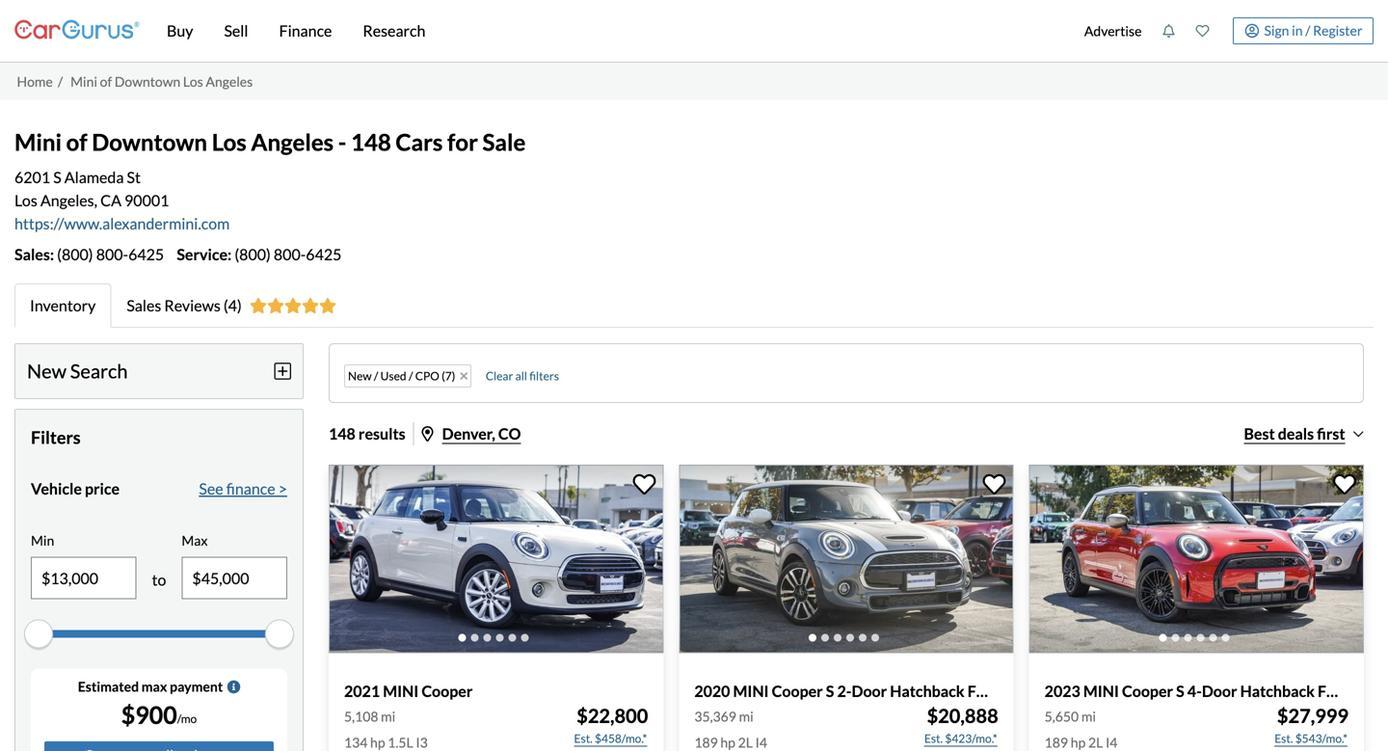 Task type: locate. For each thing, give the bounding box(es) containing it.
hp down 35,369
[[721, 734, 736, 751]]

1 cooper from the left
[[422, 682, 473, 700]]

mi inside 5,108 mi 134 hp 1.5l i3
[[381, 708, 396, 725]]

1 horizontal spatial mini
[[733, 682, 769, 700]]

price
[[85, 480, 120, 498]]

mini right 2021
[[383, 682, 419, 700]]

star image down the service: (800) 800-6425
[[302, 298, 319, 313]]

2 vertical spatial los
[[14, 191, 37, 210]]

angeles left -
[[251, 128, 334, 156]]

estimated max payment
[[78, 678, 223, 695]]

payment
[[170, 678, 223, 695]]

0 vertical spatial los
[[183, 73, 203, 89]]

next image image
[[633, 544, 652, 575], [983, 544, 1003, 575], [1334, 544, 1353, 575]]

fwd for $27,999
[[1318, 682, 1355, 700]]

vehicle
[[31, 480, 82, 498]]

new inside dropdown button
[[27, 360, 66, 383]]

mini
[[383, 682, 419, 700], [733, 682, 769, 700], [1084, 682, 1120, 700]]

1 horizontal spatial previous image image
[[691, 544, 710, 575]]

$900
[[121, 701, 177, 730]]

2023
[[1045, 682, 1081, 700]]

fwd
[[968, 682, 1004, 700], [1318, 682, 1355, 700]]

1 horizontal spatial 2l
[[1089, 734, 1104, 751]]

see finance > link
[[199, 478, 287, 501]]

3 mini from the left
[[1084, 682, 1120, 700]]

0 horizontal spatial hatchback
[[890, 682, 965, 700]]

est. down $22,800
[[574, 731, 593, 745]]

/ inside 'menu item'
[[1306, 22, 1311, 38]]

2 horizontal spatial s
[[1177, 682, 1185, 700]]

1 horizontal spatial i4
[[1106, 734, 1118, 751]]

3 hp from the left
[[1071, 734, 1086, 751]]

3 previous image image from the left
[[1041, 544, 1061, 575]]

sign in / register link
[[1233, 17, 1374, 44]]

hp for $20,888
[[721, 734, 736, 751]]

cargurus logo homepage link image
[[14, 3, 140, 58]]

new
[[27, 360, 66, 383], [348, 369, 372, 383]]

home / mini of downtown los angeles
[[17, 73, 253, 89]]

cargurus logo homepage link link
[[14, 3, 140, 58]]

148
[[351, 128, 391, 156], [329, 424, 356, 443]]

1 hatchback from the left
[[890, 682, 965, 700]]

0 horizontal spatial door
[[852, 682, 887, 700]]

0 horizontal spatial cooper
[[422, 682, 473, 700]]

mi right 5,650
[[1082, 708, 1096, 725]]

2023 mini cooper s 4-door hatchback fwd
[[1045, 682, 1355, 700]]

2 horizontal spatial mi
[[1082, 708, 1096, 725]]

mi for $27,999
[[1082, 708, 1096, 725]]

1 2l from the left
[[738, 734, 753, 751]]

los inside 6201 s alameda st los angeles, ca 90001 https://www.alexandermini.com
[[14, 191, 37, 210]]

2 horizontal spatial los
[[212, 128, 247, 156]]

1 6425 from the left
[[128, 245, 164, 264]]

mi for $22,800
[[381, 708, 396, 725]]

plus square image
[[274, 362, 291, 381]]

1 horizontal spatial new
[[348, 369, 372, 383]]

0 vertical spatial of
[[100, 73, 112, 89]]

next image image for $22,800
[[633, 544, 652, 575]]

1 horizontal spatial (800)
[[235, 245, 271, 264]]

https://www.alexandermini.com link
[[14, 214, 230, 233]]

sign
[[1265, 22, 1290, 38]]

mini right 2023
[[1084, 682, 1120, 700]]

0 vertical spatial angeles
[[206, 73, 253, 89]]

s for $27,999
[[1177, 682, 1185, 700]]

new left used
[[348, 369, 372, 383]]

2 horizontal spatial mini
[[1084, 682, 1120, 700]]

2 star image from the left
[[302, 298, 319, 313]]

sale
[[483, 128, 526, 156]]

1 hp from the left
[[370, 734, 385, 751]]

(800) for sales:
[[57, 245, 93, 264]]

s
[[53, 168, 61, 187], [826, 682, 835, 700], [1177, 682, 1185, 700]]

service:
[[177, 245, 232, 264]]

mini
[[71, 73, 97, 89], [14, 128, 62, 156]]

1 189 from the left
[[695, 734, 718, 751]]

menu bar
[[140, 0, 1075, 62]]

previous image image for $22,800
[[340, 544, 360, 575]]

i4 inside 5,650 mi 189 hp 2l i4
[[1106, 734, 1118, 751]]

5,108
[[344, 708, 378, 725]]

148 left 'results'
[[329, 424, 356, 443]]

2l inside 5,650 mi 189 hp 2l i4
[[1089, 734, 1104, 751]]

1 star image from the left
[[250, 298, 267, 313]]

est. $458/mo.* button
[[573, 729, 648, 748]]

189 inside 35,369 mi 189 hp 2l i4
[[695, 734, 718, 751]]

1 next image image from the left
[[633, 544, 652, 575]]

800- down "https://www.alexandermini.com" link
[[96, 245, 128, 264]]

2 fwd from the left
[[1318, 682, 1355, 700]]

previous image image for $20,888
[[691, 544, 710, 575]]

1 mini from the left
[[383, 682, 419, 700]]

of down cargurus logo homepage link link
[[100, 73, 112, 89]]

0 horizontal spatial s
[[53, 168, 61, 187]]

ca
[[100, 191, 121, 210]]

1 fwd from the left
[[968, 682, 1004, 700]]

cooper left 4-
[[1123, 682, 1174, 700]]

2 cooper from the left
[[772, 682, 823, 700]]

s left 4-
[[1177, 682, 1185, 700]]

co
[[499, 424, 521, 443]]

189
[[695, 734, 718, 751], [1045, 734, 1069, 751]]

next image image for $27,999
[[1334, 544, 1353, 575]]

to
[[152, 570, 166, 589]]

hp for $27,999
[[1071, 734, 1086, 751]]

1 horizontal spatial s
[[826, 682, 835, 700]]

hp down 5,650
[[1071, 734, 1086, 751]]

148 results
[[329, 424, 406, 443]]

cooper
[[422, 682, 473, 700], [772, 682, 823, 700], [1123, 682, 1174, 700]]

0 horizontal spatial 2l
[[738, 734, 753, 751]]

est. for $27,999
[[1275, 731, 1294, 745]]

1 horizontal spatial 6425
[[306, 245, 342, 264]]

of
[[100, 73, 112, 89], [66, 128, 87, 156]]

0 horizontal spatial los
[[14, 191, 37, 210]]

800-
[[96, 245, 128, 264], [274, 245, 306, 264]]

1 mi from the left
[[381, 708, 396, 725]]

2 mi from the left
[[739, 708, 754, 725]]

est. for $22,800
[[574, 731, 593, 745]]

downtown up st
[[92, 128, 207, 156]]

mini for $20,888
[[733, 682, 769, 700]]

mini for $27,999
[[1084, 682, 1120, 700]]

2 horizontal spatial est.
[[1275, 731, 1294, 745]]

189 for $20,888
[[695, 734, 718, 751]]

0 horizontal spatial of
[[66, 128, 87, 156]]

tab list
[[14, 283, 1374, 328]]

menu bar containing buy
[[140, 0, 1075, 62]]

1 horizontal spatial fwd
[[1318, 682, 1355, 700]]

est. inside '$22,800 est. $458/mo.*'
[[574, 731, 593, 745]]

189 down 35,369
[[695, 734, 718, 751]]

1 horizontal spatial 189
[[1045, 734, 1069, 751]]

all
[[516, 369, 527, 383]]

max
[[142, 678, 167, 695]]

est. inside the $27,999 est. $543/mo.*
[[1275, 731, 1294, 745]]

0 horizontal spatial (800)
[[57, 245, 93, 264]]

1 horizontal spatial door
[[1202, 682, 1238, 700]]

0 horizontal spatial mini
[[14, 128, 62, 156]]

new left search
[[27, 360, 66, 383]]

0 horizontal spatial new
[[27, 360, 66, 383]]

sell button
[[209, 0, 264, 62]]

189 down 5,650
[[1045, 734, 1069, 751]]

est. $423/mo.* button
[[924, 729, 999, 748]]

new for new / used / cpo (7)
[[348, 369, 372, 383]]

hatchback
[[890, 682, 965, 700], [1241, 682, 1315, 700]]

hp inside 5,108 mi 134 hp 1.5l i3
[[370, 734, 385, 751]]

hp inside 5,650 mi 189 hp 2l i4
[[1071, 734, 1086, 751]]

service: (800) 800-6425
[[177, 245, 342, 264]]

-
[[338, 128, 347, 156]]

1 horizontal spatial 800-
[[274, 245, 306, 264]]

angeles
[[206, 73, 253, 89], [251, 128, 334, 156]]

(800) right 'service:'
[[235, 245, 271, 264]]

s left 2-
[[826, 682, 835, 700]]

star image
[[250, 298, 267, 313], [267, 298, 284, 313], [319, 298, 336, 313]]

1 i4 from the left
[[756, 734, 768, 751]]

fwd up $27,999
[[1318, 682, 1355, 700]]

0 horizontal spatial est.
[[574, 731, 593, 745]]

fwd up $20,888
[[968, 682, 1004, 700]]

new / used / cpo (7)
[[348, 369, 456, 383]]

0 horizontal spatial 189
[[695, 734, 718, 751]]

cars
[[396, 128, 443, 156]]

sales: (800) 800-6425
[[14, 245, 164, 264]]

/ right "home" link
[[58, 73, 63, 89]]

st
[[127, 168, 141, 187]]

2 mini from the left
[[733, 682, 769, 700]]

new / used / cpo (7) button
[[344, 364, 471, 388]]

6425
[[128, 245, 164, 264], [306, 245, 342, 264]]

0 horizontal spatial 6425
[[128, 245, 164, 264]]

hp inside 35,369 mi 189 hp 2l i4
[[721, 734, 736, 751]]

mini up the 6201
[[14, 128, 62, 156]]

0 horizontal spatial fwd
[[968, 682, 1004, 700]]

0 vertical spatial mini
[[71, 73, 97, 89]]

1 horizontal spatial hp
[[721, 734, 736, 751]]

6201
[[14, 168, 50, 187]]

s right the 6201
[[53, 168, 61, 187]]

35,369
[[695, 708, 737, 725]]

i4
[[756, 734, 768, 751], [1106, 734, 1118, 751]]

previous image image for $27,999
[[1041, 544, 1061, 575]]

0 horizontal spatial mi
[[381, 708, 396, 725]]

>
[[278, 480, 287, 498]]

menu
[[1075, 4, 1374, 58]]

clear all filters
[[486, 369, 559, 383]]

mini right 2020
[[733, 682, 769, 700]]

finance button
[[264, 0, 348, 62]]

$458/mo.*
[[595, 731, 647, 745]]

1 horizontal spatial of
[[100, 73, 112, 89]]

est. inside $20,888 est. $423/mo.*
[[925, 731, 943, 745]]

1 horizontal spatial cooper
[[772, 682, 823, 700]]

2 horizontal spatial cooper
[[1123, 682, 1174, 700]]

new inside button
[[348, 369, 372, 383]]

1 (800) from the left
[[57, 245, 93, 264]]

1 horizontal spatial hatchback
[[1241, 682, 1315, 700]]

1 vertical spatial of
[[66, 128, 87, 156]]

3 next image image from the left
[[1334, 544, 1353, 575]]

0 horizontal spatial 800-
[[96, 245, 128, 264]]

1 horizontal spatial mi
[[739, 708, 754, 725]]

2 2l from the left
[[1089, 734, 1104, 751]]

2020 mini cooper s 2-door hatchback fwd
[[695, 682, 1004, 700]]

mini of downtown los angeles - 148 cars for sale
[[14, 128, 526, 156]]

0 horizontal spatial mini
[[383, 682, 419, 700]]

2 6425 from the left
[[306, 245, 342, 264]]

1 horizontal spatial est.
[[925, 731, 943, 745]]

2 800- from the left
[[274, 245, 306, 264]]

2 hatchback from the left
[[1241, 682, 1315, 700]]

angeles down sell popup button
[[206, 73, 253, 89]]

mi right 35,369
[[739, 708, 754, 725]]

0 horizontal spatial previous image image
[[340, 544, 360, 575]]

star image right (4)
[[284, 298, 302, 313]]

1 vertical spatial los
[[212, 128, 247, 156]]

mi
[[381, 708, 396, 725], [739, 708, 754, 725], [1082, 708, 1096, 725]]

est. down $27,999
[[1275, 731, 1294, 745]]

2 est. from the left
[[925, 731, 943, 745]]

1 vertical spatial mini
[[14, 128, 62, 156]]

2 hp from the left
[[721, 734, 736, 751]]

3 est. from the left
[[1275, 731, 1294, 745]]

cooper up i3
[[422, 682, 473, 700]]

filters
[[31, 427, 81, 448]]

800- right 'service:'
[[274, 245, 306, 264]]

2 next image image from the left
[[983, 544, 1003, 575]]

6425 for service: (800) 800-6425
[[306, 245, 342, 264]]

1 horizontal spatial next image image
[[983, 544, 1003, 575]]

hatchback up $20,888
[[890, 682, 965, 700]]

(800)
[[57, 245, 93, 264], [235, 245, 271, 264]]

148 right -
[[351, 128, 391, 156]]

previous image image
[[340, 544, 360, 575], [691, 544, 710, 575], [1041, 544, 1061, 575]]

pepper white 2021 mini cooper hatchback  7-speed automatic image
[[329, 465, 664, 653]]

5,108 mi 134 hp 1.5l i3
[[344, 708, 428, 751]]

1 horizontal spatial mini
[[71, 73, 97, 89]]

1 800- from the left
[[96, 245, 128, 264]]

189 inside 5,650 mi 189 hp 2l i4
[[1045, 734, 1069, 751]]

mi right 5,108
[[381, 708, 396, 725]]

2 i4 from the left
[[1106, 734, 1118, 751]]

(7)
[[442, 369, 456, 383]]

/ right 'in'
[[1306, 22, 1311, 38]]

3 star image from the left
[[319, 298, 336, 313]]

of up the "alameda"
[[66, 128, 87, 156]]

mi inside 5,650 mi 189 hp 2l i4
[[1082, 708, 1096, 725]]

2 189 from the left
[[1045, 734, 1069, 751]]

star image
[[284, 298, 302, 313], [302, 298, 319, 313]]

0 vertical spatial downtown
[[115, 73, 181, 89]]

0 horizontal spatial hp
[[370, 734, 385, 751]]

door
[[852, 682, 887, 700], [1202, 682, 1238, 700]]

2 door from the left
[[1202, 682, 1238, 700]]

downtown
[[115, 73, 181, 89], [92, 128, 207, 156]]

1 door from the left
[[852, 682, 887, 700]]

1 previous image image from the left
[[340, 544, 360, 575]]

/ left 'cpo'
[[409, 369, 413, 383]]

mini right "home" link
[[71, 73, 97, 89]]

hatchback for $20,888
[[890, 682, 965, 700]]

2 horizontal spatial previous image image
[[1041, 544, 1061, 575]]

2 horizontal spatial hp
[[1071, 734, 1086, 751]]

1 vertical spatial 148
[[329, 424, 356, 443]]

hp right "134"
[[370, 734, 385, 751]]

mi inside 35,369 mi 189 hp 2l i4
[[739, 708, 754, 725]]

/
[[1306, 22, 1311, 38], [58, 73, 63, 89], [374, 369, 378, 383], [409, 369, 413, 383]]

2l inside 35,369 mi 189 hp 2l i4
[[738, 734, 753, 751]]

saved cars image
[[1196, 24, 1210, 38]]

next image image for $20,888
[[983, 544, 1003, 575]]

3 mi from the left
[[1082, 708, 1096, 725]]

i4 inside 35,369 mi 189 hp 2l i4
[[756, 734, 768, 751]]

2 horizontal spatial next image image
[[1334, 544, 1353, 575]]

(800) right sales:
[[57, 245, 93, 264]]

filters
[[530, 369, 559, 383]]

home
[[17, 73, 53, 89]]

2 (800) from the left
[[235, 245, 271, 264]]

2 previous image image from the left
[[691, 544, 710, 575]]

est. down $20,888
[[925, 731, 943, 745]]

buy button
[[151, 0, 209, 62]]

hatchback up $27,999
[[1241, 682, 1315, 700]]

cooper left 2-
[[772, 682, 823, 700]]

3 cooper from the left
[[1123, 682, 1174, 700]]

advertise
[[1085, 23, 1142, 39]]

1 est. from the left
[[574, 731, 593, 745]]

0 horizontal spatial i4
[[756, 734, 768, 751]]

est.
[[574, 731, 593, 745], [925, 731, 943, 745], [1275, 731, 1294, 745]]

0 horizontal spatial next image image
[[633, 544, 652, 575]]

downtown down buy popup button at the left top of page
[[115, 73, 181, 89]]



Task type: vqa. For each thing, say whether or not it's contained in the screenshot.


Task type: describe. For each thing, give the bounding box(es) containing it.
4-
[[1188, 682, 1203, 700]]

2021 mini cooper
[[344, 682, 473, 700]]

cooper for $20,888
[[772, 682, 823, 700]]

mi for $20,888
[[739, 708, 754, 725]]

home link
[[17, 73, 53, 89]]

denver,
[[442, 424, 496, 443]]

max
[[182, 533, 208, 549]]

$20,888
[[927, 704, 999, 728]]

gray metallic 2020 mini cooper s 2-door hatchback fwd hatchback front-wheel drive automatic image
[[679, 465, 1014, 653]]

angeles,
[[40, 191, 97, 210]]

inventory tab
[[14, 283, 111, 328]]

new for new search
[[27, 360, 66, 383]]

90001
[[124, 191, 169, 210]]

sign in / register
[[1265, 22, 1363, 38]]

alameda
[[64, 168, 124, 187]]

189 for $27,999
[[1045, 734, 1069, 751]]

research
[[363, 21, 426, 40]]

Min text field
[[32, 558, 136, 598]]

$20,888 est. $423/mo.*
[[925, 704, 999, 745]]

(800) for service:
[[235, 245, 271, 264]]

cpo
[[415, 369, 440, 383]]

i3
[[416, 734, 428, 751]]

estimated
[[78, 678, 139, 695]]

6425 for sales: (800) 800-6425
[[128, 245, 164, 264]]

Max text field
[[183, 558, 286, 598]]

inventory
[[30, 296, 96, 315]]

sign in / register menu item
[[1220, 17, 1374, 44]]

est. for $20,888
[[925, 731, 943, 745]]

finance
[[279, 21, 332, 40]]

search
[[70, 360, 128, 383]]

map marker alt image
[[422, 426, 434, 442]]

reviews
[[164, 296, 221, 315]]

i4 for $20,888
[[756, 734, 768, 751]]

2l for $27,999
[[1089, 734, 1104, 751]]

sales:
[[14, 245, 54, 264]]

hatchback for $27,999
[[1241, 682, 1315, 700]]

2021
[[344, 682, 380, 700]]

/mo
[[177, 712, 197, 726]]

in
[[1292, 22, 1303, 38]]

est. $543/mo.* button
[[1274, 729, 1349, 748]]

denver, co
[[442, 424, 521, 443]]

clear all filters button
[[486, 369, 559, 383]]

sales reviews (4)
[[127, 296, 242, 315]]

/ left used
[[374, 369, 378, 383]]

1 vertical spatial downtown
[[92, 128, 207, 156]]

$423/mo.*
[[946, 731, 998, 745]]

$900 /mo
[[121, 701, 197, 730]]

2l for $20,888
[[738, 734, 753, 751]]

research button
[[348, 0, 441, 62]]

menu containing sign in / register
[[1075, 4, 1374, 58]]

35,369 mi 189 hp 2l i4
[[695, 708, 768, 751]]

2-
[[838, 682, 852, 700]]

register
[[1314, 22, 1363, 38]]

new search
[[27, 360, 128, 383]]

chili red 2023 mini cooper s 4-door hatchback fwd hatchback front-wheel drive 7-speed automatic image
[[1030, 465, 1365, 653]]

min
[[31, 533, 54, 549]]

used
[[381, 369, 407, 383]]

fwd for $20,888
[[968, 682, 1004, 700]]

sales
[[127, 296, 161, 315]]

info circle image
[[227, 680, 240, 694]]

5,650
[[1045, 708, 1079, 725]]

(4)
[[224, 296, 242, 315]]

user icon image
[[1245, 24, 1260, 38]]

$543/mo.*
[[1296, 731, 1348, 745]]

1.5l
[[388, 734, 413, 751]]

1 star image from the left
[[284, 298, 302, 313]]

cooper for $22,800
[[422, 682, 473, 700]]

s inside 6201 s alameda st los angeles, ca 90001 https://www.alexandermini.com
[[53, 168, 61, 187]]

s for $20,888
[[826, 682, 835, 700]]

for
[[448, 128, 478, 156]]

cooper for $27,999
[[1123, 682, 1174, 700]]

sell
[[224, 21, 248, 40]]

6201 s alameda st los angeles, ca 90001 https://www.alexandermini.com
[[14, 168, 230, 233]]

vehicle price
[[31, 480, 120, 498]]

buy
[[167, 21, 193, 40]]

tab list containing inventory
[[14, 283, 1374, 328]]

mini for $22,800
[[383, 682, 419, 700]]

$22,800
[[577, 704, 648, 728]]

clear
[[486, 369, 513, 383]]

door for $20,888
[[852, 682, 887, 700]]

open notifications image
[[1163, 24, 1176, 38]]

see
[[199, 480, 223, 498]]

denver, co button
[[422, 424, 521, 443]]

1 horizontal spatial los
[[183, 73, 203, 89]]

2 star image from the left
[[267, 298, 284, 313]]

800- for service: (800) 800-6425
[[274, 245, 306, 264]]

$27,999
[[1278, 704, 1349, 728]]

hp for $22,800
[[370, 734, 385, 751]]

800- for sales: (800) 800-6425
[[96, 245, 128, 264]]

door for $27,999
[[1202, 682, 1238, 700]]

advertise link
[[1075, 4, 1152, 58]]

see finance >
[[199, 480, 287, 498]]

5,650 mi 189 hp 2l i4
[[1045, 708, 1118, 751]]

1 vertical spatial angeles
[[251, 128, 334, 156]]

results
[[359, 424, 406, 443]]

new search button
[[27, 344, 291, 398]]

$22,800 est. $458/mo.*
[[574, 704, 648, 745]]

0 vertical spatial 148
[[351, 128, 391, 156]]

2020
[[695, 682, 731, 700]]

134
[[344, 734, 368, 751]]

i4 for $27,999
[[1106, 734, 1118, 751]]

times image
[[460, 370, 468, 382]]

https://www.alexandermini.com
[[14, 214, 230, 233]]

finance
[[226, 480, 275, 498]]



